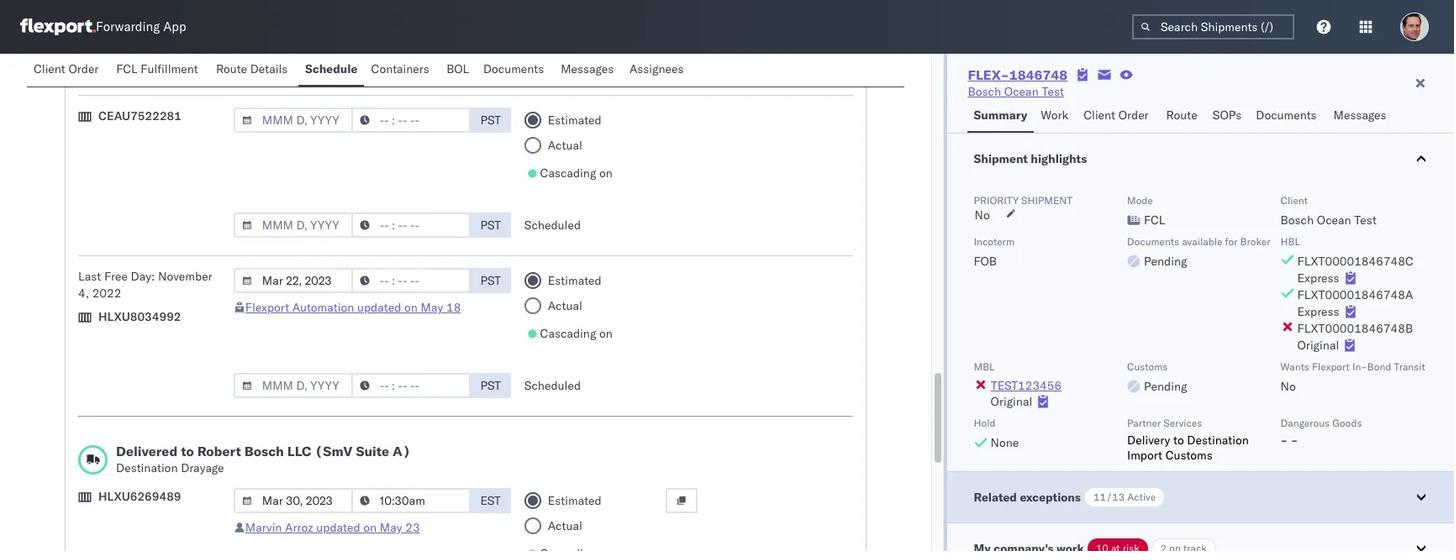 Task type: vqa. For each thing, say whether or not it's contained in the screenshot.


Task type: describe. For each thing, give the bounding box(es) containing it.
express for flxt00001846748a
[[1298, 304, 1340, 320]]

-- : -- -- text field for fourth mmm d, yyyy text box from the bottom
[[351, 108, 471, 133]]

arroz
[[285, 520, 313, 536]]

containers button
[[364, 54, 440, 87]]

suite
[[356, 443, 389, 460]]

test123456 button
[[991, 378, 1062, 394]]

route details
[[216, 61, 288, 77]]

flex-1846748 link
[[968, 66, 1068, 83]]

may for 23
[[380, 520, 402, 536]]

transit
[[1395, 361, 1426, 373]]

1 mmm d, yyyy text field from the top
[[234, 52, 353, 77]]

MMM D, YYYY text field
[[234, 268, 353, 293]]

bosch ocean test
[[968, 84, 1064, 99]]

documents for documents available for broker
[[1128, 235, 1180, 248]]

last
[[78, 269, 101, 284]]

pst for 1st mmm d, yyyy text box from the top of the page
[[481, 57, 501, 72]]

priority
[[974, 194, 1019, 207]]

cascading on for -- : -- -- text box related to third mmm d, yyyy text box from the bottom
[[540, 166, 613, 181]]

hbl
[[1281, 235, 1301, 248]]

documents available for broker
[[1128, 235, 1271, 248]]

documents for left documents 'button'
[[483, 61, 544, 77]]

actual for est
[[548, 519, 583, 534]]

to inside partner services delivery to destination import customs
[[1174, 433, 1185, 448]]

bol
[[447, 61, 469, 77]]

flxt00001846748a
[[1298, 288, 1414, 303]]

pst for third mmm d, yyyy text box from the bottom
[[481, 218, 501, 233]]

0 horizontal spatial flexport
[[245, 300, 289, 315]]

1 horizontal spatial documents button
[[1250, 100, 1327, 133]]

route button
[[1160, 100, 1206, 133]]

scheduled for 1st mmm d, yyyy text box from the top of the page
[[525, 57, 581, 72]]

client order for rightmost client order button
[[1084, 108, 1149, 123]]

a)
[[393, 443, 411, 460]]

work
[[1041, 108, 1069, 123]]

delivered
[[116, 443, 178, 460]]

2022
[[92, 286, 121, 301]]

assignees
[[630, 61, 684, 77]]

marvin arroz updated on may 23
[[245, 520, 420, 536]]

free
[[104, 269, 128, 284]]

bosch inside delivered to robert bosch llc (smv suite a) destination drayage
[[245, 443, 284, 460]]

schedule
[[305, 61, 358, 77]]

related
[[974, 490, 1017, 505]]

0 horizontal spatial test
[[1042, 84, 1064, 99]]

summary
[[974, 108, 1028, 123]]

fob
[[974, 254, 997, 269]]

flxt00001846748b
[[1298, 321, 1414, 336]]

4,
[[78, 286, 89, 301]]

cascading for -- : -- -- text box for second mmm d, yyyy text box from the bottom of the page
[[540, 326, 597, 341]]

day:
[[131, 269, 155, 284]]

cascading for -- : -- -- text box related to third mmm d, yyyy text box from the bottom
[[540, 166, 597, 181]]

goods
[[1333, 417, 1363, 430]]

0 vertical spatial original
[[1298, 338, 1340, 353]]

ocean inside client bosch ocean test incoterm fob
[[1317, 213, 1352, 228]]

order for the top client order button
[[68, 61, 99, 77]]

messages for rightmost messages 'button'
[[1334, 108, 1387, 123]]

last free day: november 4, 2022
[[78, 269, 212, 301]]

pending for documents available for broker
[[1144, 254, 1188, 269]]

robert
[[197, 443, 241, 460]]

summary button
[[967, 100, 1035, 133]]

order for rightmost client order button
[[1119, 108, 1149, 123]]

fulfillment
[[141, 61, 198, 77]]

partner
[[1128, 417, 1161, 430]]

scheduled for second mmm d, yyyy text box from the bottom of the page
[[525, 378, 581, 394]]

11/13
[[1094, 491, 1125, 504]]

hlxu6269489
[[98, 489, 181, 505]]

wants
[[1281, 361, 1310, 373]]

express for flxt00001846748c
[[1298, 271, 1340, 286]]

bosch inside bosch ocean test link
[[968, 84, 1002, 99]]

flxt00001846748c
[[1298, 254, 1414, 269]]

pending for customs
[[1144, 379, 1188, 394]]

exceptions
[[1020, 490, 1081, 505]]

customs inside partner services delivery to destination import customs
[[1166, 448, 1213, 463]]

bol button
[[440, 54, 477, 87]]

1 horizontal spatial messages button
[[1327, 100, 1396, 133]]

sops
[[1213, 108, 1242, 123]]

marvin
[[245, 520, 282, 536]]

details
[[250, 61, 288, 77]]

flexport automation updated on may 18
[[245, 300, 461, 315]]

fcl fulfillment button
[[110, 54, 209, 87]]

flexport automation updated on may 18 button
[[245, 300, 461, 315]]

flexport inside wants flexport in-bond transit no
[[1313, 361, 1350, 373]]

test inside client bosch ocean test incoterm fob
[[1355, 213, 1377, 228]]

drayage
[[181, 461, 224, 476]]

pst for mmm d, yyyy text field
[[481, 273, 501, 288]]

work button
[[1035, 100, 1077, 133]]

in-
[[1353, 361, 1368, 373]]

priority shipment
[[974, 194, 1073, 207]]

bosch inside client bosch ocean test incoterm fob
[[1281, 213, 1314, 228]]

no inside wants flexport in-bond transit no
[[1281, 379, 1296, 394]]

messages for leftmost messages 'button'
[[561, 61, 614, 77]]

updated for arroz
[[316, 520, 360, 536]]

hlxu8034992
[[98, 309, 181, 325]]

bond
[[1368, 361, 1392, 373]]

-- : -- -- text field for mmm d, yyyy text field
[[351, 268, 471, 293]]

forwarding
[[96, 19, 160, 35]]

1 horizontal spatial client order button
[[1077, 100, 1160, 133]]

broker
[[1241, 235, 1271, 248]]

for
[[1226, 235, 1238, 248]]

to inside delivered to robert bosch llc (smv suite a) destination drayage
[[181, 443, 194, 460]]

(smv
[[315, 443, 353, 460]]

client for the top client order button
[[34, 61, 65, 77]]



Task type: locate. For each thing, give the bounding box(es) containing it.
-- : -- -- text field for 1st mmm d, yyyy text box from the top of the page
[[351, 52, 471, 77]]

-- : -- -- text field for second mmm d, yyyy text box from the bottom of the page
[[351, 373, 471, 399]]

1 horizontal spatial may
[[421, 300, 443, 315]]

0 horizontal spatial may
[[380, 520, 402, 536]]

1 pst from the top
[[481, 57, 501, 72]]

may
[[421, 300, 443, 315], [380, 520, 402, 536]]

delivered to robert bosch llc (smv suite a) destination drayage
[[116, 443, 411, 476]]

0 horizontal spatial client
[[34, 61, 65, 77]]

client inside client bosch ocean test incoterm fob
[[1281, 194, 1308, 207]]

MMM D, YYYY text field
[[234, 52, 353, 77], [234, 108, 353, 133], [234, 213, 353, 238], [234, 373, 353, 399], [234, 489, 353, 514]]

fcl for fcl fulfillment
[[116, 61, 138, 77]]

1 horizontal spatial route
[[1167, 108, 1198, 123]]

route left sops
[[1167, 108, 1198, 123]]

1 vertical spatial actual
[[548, 299, 583, 314]]

0 horizontal spatial documents
[[483, 61, 544, 77]]

no
[[975, 208, 990, 223], [1281, 379, 1296, 394]]

1 vertical spatial scheduled
[[525, 218, 581, 233]]

shipment highlights button
[[947, 134, 1455, 184]]

2 -- : -- -- text field from the top
[[351, 373, 471, 399]]

2 pst from the top
[[481, 113, 501, 128]]

3 actual from the top
[[548, 519, 583, 534]]

0 vertical spatial no
[[975, 208, 990, 223]]

5 mmm d, yyyy text field from the top
[[234, 489, 353, 514]]

11/13 active
[[1094, 491, 1156, 504]]

express
[[1298, 271, 1340, 286], [1298, 304, 1340, 320]]

0 vertical spatial scheduled
[[525, 57, 581, 72]]

-- : -- -- text field for 5th mmm d, yyyy text box from the top
[[351, 489, 471, 514]]

1 vertical spatial original
[[991, 394, 1033, 410]]

1 vertical spatial client order
[[1084, 108, 1149, 123]]

mbl
[[974, 361, 995, 373]]

fcl inside 'button'
[[116, 61, 138, 77]]

may left 23
[[380, 520, 402, 536]]

to up drayage
[[181, 443, 194, 460]]

1 vertical spatial cascading
[[540, 326, 597, 341]]

18
[[446, 300, 461, 315]]

est
[[481, 494, 501, 509]]

1 vertical spatial client
[[1084, 108, 1116, 123]]

client order for the top client order button
[[34, 61, 99, 77]]

incoterm
[[974, 235, 1015, 248]]

1 horizontal spatial bosch
[[968, 84, 1002, 99]]

1 vertical spatial documents
[[1256, 108, 1317, 123]]

to down services
[[1174, 433, 1185, 448]]

1846748
[[1010, 66, 1068, 83]]

fcl down forwarding
[[116, 61, 138, 77]]

2 -- : -- -- text field from the top
[[351, 108, 471, 133]]

-- : -- -- text field for third mmm d, yyyy text box from the bottom
[[351, 213, 471, 238]]

containers
[[371, 61, 430, 77]]

documents right "sops" button on the top
[[1256, 108, 1317, 123]]

client order down flexport. image
[[34, 61, 99, 77]]

0 horizontal spatial messages
[[561, 61, 614, 77]]

1 vertical spatial client order button
[[1077, 100, 1160, 133]]

1 horizontal spatial client order
[[1084, 108, 1149, 123]]

november
[[158, 269, 212, 284]]

2 express from the top
[[1298, 304, 1340, 320]]

ceau7522281
[[98, 108, 182, 124]]

2 vertical spatial documents
[[1128, 235, 1180, 248]]

1 vertical spatial fcl
[[1144, 213, 1166, 228]]

1 horizontal spatial documents
[[1128, 235, 1180, 248]]

0 horizontal spatial -
[[1281, 433, 1288, 448]]

active
[[1128, 491, 1156, 504]]

app
[[163, 19, 186, 35]]

route details button
[[209, 54, 299, 87]]

route for route details
[[216, 61, 247, 77]]

0 vertical spatial -- : -- -- text field
[[351, 213, 471, 238]]

wants flexport in-bond transit no
[[1281, 361, 1426, 394]]

2 - from the left
[[1291, 433, 1299, 448]]

schedule button
[[299, 54, 364, 87]]

may for 18
[[421, 300, 443, 315]]

original
[[1298, 338, 1340, 353], [991, 394, 1033, 410]]

estimated for pst
[[548, 273, 602, 288]]

pending up services
[[1144, 379, 1188, 394]]

0 vertical spatial cascading
[[540, 166, 597, 181]]

1 actual from the top
[[548, 138, 583, 153]]

1 vertical spatial no
[[1281, 379, 1296, 394]]

scheduled for third mmm d, yyyy text box from the bottom
[[525, 218, 581, 233]]

assignees button
[[623, 54, 694, 87]]

1 horizontal spatial to
[[1174, 433, 1185, 448]]

4 pst from the top
[[481, 273, 501, 288]]

bosch up hbl
[[1281, 213, 1314, 228]]

-- : -- -- text field
[[351, 213, 471, 238], [351, 373, 471, 399], [351, 489, 471, 514]]

0 horizontal spatial client order
[[34, 61, 99, 77]]

1 horizontal spatial ocean
[[1317, 213, 1352, 228]]

shipment
[[1022, 194, 1073, 207]]

2 horizontal spatial documents
[[1256, 108, 1317, 123]]

flex-
[[968, 66, 1010, 83]]

order down forwarding app link
[[68, 61, 99, 77]]

express up the flxt00001846748b
[[1298, 304, 1340, 320]]

0 horizontal spatial original
[[991, 394, 1033, 410]]

fcl
[[116, 61, 138, 77], [1144, 213, 1166, 228]]

hold
[[974, 417, 996, 430]]

1 vertical spatial pending
[[1144, 379, 1188, 394]]

2 mmm d, yyyy text field from the top
[[234, 108, 353, 133]]

3 -- : -- -- text field from the top
[[351, 268, 471, 293]]

1 vertical spatial flexport
[[1313, 361, 1350, 373]]

flexport. image
[[20, 18, 96, 35]]

dangerous
[[1281, 417, 1330, 430]]

flexport left in-
[[1313, 361, 1350, 373]]

mode
[[1128, 194, 1153, 207]]

bosch left llc at the bottom
[[245, 443, 284, 460]]

2 vertical spatial -- : -- -- text field
[[351, 489, 471, 514]]

client
[[34, 61, 65, 77], [1084, 108, 1116, 123], [1281, 194, 1308, 207]]

no down priority
[[975, 208, 990, 223]]

route inside button
[[216, 61, 247, 77]]

2 estimated from the top
[[548, 273, 602, 288]]

0 vertical spatial express
[[1298, 271, 1340, 286]]

0 vertical spatial route
[[216, 61, 247, 77]]

0 horizontal spatial no
[[975, 208, 990, 223]]

2 pending from the top
[[1144, 379, 1188, 394]]

1 vertical spatial bosch
[[1281, 213, 1314, 228]]

0 vertical spatial may
[[421, 300, 443, 315]]

1 horizontal spatial flexport
[[1313, 361, 1350, 373]]

-- : -- -- text field
[[351, 52, 471, 77], [351, 108, 471, 133], [351, 268, 471, 293]]

customs up partner
[[1128, 361, 1168, 373]]

actual for pst
[[548, 299, 583, 314]]

updated right automation
[[357, 300, 401, 315]]

1 vertical spatial ocean
[[1317, 213, 1352, 228]]

client order button right work
[[1077, 100, 1160, 133]]

0 horizontal spatial to
[[181, 443, 194, 460]]

0 vertical spatial ocean
[[1005, 84, 1039, 99]]

0 vertical spatial client
[[34, 61, 65, 77]]

1 horizontal spatial original
[[1298, 338, 1340, 353]]

documents button right bol
[[477, 54, 554, 87]]

Search Shipments (/) text field
[[1133, 14, 1295, 40]]

2 vertical spatial actual
[[548, 519, 583, 534]]

1 vertical spatial express
[[1298, 304, 1340, 320]]

client for rightmost client order button
[[1084, 108, 1116, 123]]

client order right the "work" button
[[1084, 108, 1149, 123]]

0 vertical spatial flexport
[[245, 300, 289, 315]]

1 vertical spatial estimated
[[548, 273, 602, 288]]

no down 'wants'
[[1281, 379, 1296, 394]]

fcl down mode
[[1144, 213, 1166, 228]]

0 vertical spatial bosch
[[968, 84, 1002, 99]]

1 vertical spatial documents button
[[1250, 100, 1327, 133]]

cascading on for -- : -- -- text box for second mmm d, yyyy text box from the bottom of the page
[[540, 326, 613, 341]]

test up flxt00001846748c
[[1355, 213, 1377, 228]]

on
[[600, 166, 613, 181], [404, 300, 418, 315], [600, 326, 613, 341], [364, 520, 377, 536]]

pst for second mmm d, yyyy text box from the bottom of the page
[[481, 378, 501, 394]]

import
[[1128, 448, 1163, 463]]

1 horizontal spatial fcl
[[1144, 213, 1166, 228]]

forwarding app link
[[20, 18, 186, 35]]

1 vertical spatial may
[[380, 520, 402, 536]]

client order button down flexport. image
[[27, 54, 110, 87]]

client order
[[34, 61, 99, 77], [1084, 108, 1149, 123]]

0 vertical spatial destination
[[1188, 433, 1249, 448]]

2 vertical spatial client
[[1281, 194, 1308, 207]]

test123456
[[991, 378, 1062, 394]]

test down 1846748
[[1042, 84, 1064, 99]]

automation
[[292, 300, 354, 315]]

1 -- : -- -- text field from the top
[[351, 52, 471, 77]]

1 vertical spatial messages
[[1334, 108, 1387, 123]]

1 vertical spatial order
[[1119, 108, 1149, 123]]

0 vertical spatial messages button
[[554, 54, 623, 87]]

sops button
[[1206, 100, 1250, 133]]

1 vertical spatial -- : -- -- text field
[[351, 108, 471, 133]]

customs
[[1128, 361, 1168, 373], [1166, 448, 1213, 463]]

0 vertical spatial test
[[1042, 84, 1064, 99]]

1 horizontal spatial client
[[1084, 108, 1116, 123]]

0 horizontal spatial fcl
[[116, 61, 138, 77]]

client up hbl
[[1281, 194, 1308, 207]]

0 horizontal spatial client order button
[[27, 54, 110, 87]]

updated right arroz
[[316, 520, 360, 536]]

shipment
[[974, 151, 1028, 166]]

destination
[[1188, 433, 1249, 448], [116, 461, 178, 476]]

0 vertical spatial documents button
[[477, 54, 554, 87]]

services
[[1164, 417, 1203, 430]]

documents down mode
[[1128, 235, 1180, 248]]

0 vertical spatial updated
[[357, 300, 401, 315]]

partner services delivery to destination import customs
[[1128, 417, 1249, 463]]

related exceptions
[[974, 490, 1081, 505]]

1 vertical spatial messages button
[[1327, 100, 1396, 133]]

1 horizontal spatial messages
[[1334, 108, 1387, 123]]

dangerous goods - -
[[1281, 417, 1363, 448]]

1 horizontal spatial no
[[1281, 379, 1296, 394]]

route
[[216, 61, 247, 77], [1167, 108, 1198, 123]]

1 cascading on from the top
[[540, 166, 613, 181]]

pst for fourth mmm d, yyyy text box from the bottom
[[481, 113, 501, 128]]

2 cascading on from the top
[[540, 326, 613, 341]]

cascading
[[540, 166, 597, 181], [540, 326, 597, 341]]

documents for the right documents 'button'
[[1256, 108, 1317, 123]]

shipment highlights
[[974, 151, 1088, 166]]

0 vertical spatial fcl
[[116, 61, 138, 77]]

0 vertical spatial customs
[[1128, 361, 1168, 373]]

23
[[405, 520, 420, 536]]

2 cascading from the top
[[540, 326, 597, 341]]

ocean up flxt00001846748c
[[1317, 213, 1352, 228]]

1 horizontal spatial order
[[1119, 108, 1149, 123]]

1 vertical spatial cascading on
[[540, 326, 613, 341]]

0 horizontal spatial documents button
[[477, 54, 554, 87]]

actual
[[548, 138, 583, 153], [548, 299, 583, 314], [548, 519, 583, 534]]

1 horizontal spatial -
[[1291, 433, 1299, 448]]

2 vertical spatial estimated
[[548, 494, 602, 509]]

express up flxt00001846748a
[[1298, 271, 1340, 286]]

3 estimated from the top
[[548, 494, 602, 509]]

original up 'wants'
[[1298, 338, 1340, 353]]

0 vertical spatial client order
[[34, 61, 99, 77]]

1 pending from the top
[[1144, 254, 1188, 269]]

route left details
[[216, 61, 247, 77]]

0 vertical spatial -- : -- -- text field
[[351, 52, 471, 77]]

1 horizontal spatial test
[[1355, 213, 1377, 228]]

0 vertical spatial documents
[[483, 61, 544, 77]]

1 vertical spatial updated
[[316, 520, 360, 536]]

updated for automation
[[357, 300, 401, 315]]

3 pst from the top
[[481, 218, 501, 233]]

-
[[1281, 433, 1288, 448], [1291, 433, 1299, 448]]

none
[[991, 436, 1019, 451]]

0 horizontal spatial route
[[216, 61, 247, 77]]

2 horizontal spatial client
[[1281, 194, 1308, 207]]

estimated for est
[[548, 494, 602, 509]]

forwarding app
[[96, 19, 186, 35]]

0 vertical spatial order
[[68, 61, 99, 77]]

0 horizontal spatial messages button
[[554, 54, 623, 87]]

0 vertical spatial client order button
[[27, 54, 110, 87]]

2 actual from the top
[[548, 299, 583, 314]]

destination down delivered
[[116, 461, 178, 476]]

0 horizontal spatial order
[[68, 61, 99, 77]]

2 horizontal spatial bosch
[[1281, 213, 1314, 228]]

route inside "button"
[[1167, 108, 1198, 123]]

flex-1846748
[[968, 66, 1068, 83]]

original down test123456
[[991, 394, 1033, 410]]

0 vertical spatial cascading on
[[540, 166, 613, 181]]

llc
[[287, 443, 312, 460]]

5 pst from the top
[[481, 378, 501, 394]]

cascading on
[[540, 166, 613, 181], [540, 326, 613, 341]]

0 horizontal spatial bosch
[[245, 443, 284, 460]]

customs down services
[[1166, 448, 1213, 463]]

bosch ocean test link
[[968, 83, 1064, 100]]

1 vertical spatial route
[[1167, 108, 1198, 123]]

2 vertical spatial bosch
[[245, 443, 284, 460]]

0 vertical spatial actual
[[548, 138, 583, 153]]

client bosch ocean test incoterm fob
[[974, 194, 1377, 269]]

1 express from the top
[[1298, 271, 1340, 286]]

4 mmm d, yyyy text field from the top
[[234, 373, 353, 399]]

pending
[[1144, 254, 1188, 269], [1144, 379, 1188, 394]]

1 vertical spatial customs
[[1166, 448, 1213, 463]]

documents button
[[477, 54, 554, 87], [1250, 100, 1327, 133]]

client down flexport. image
[[34, 61, 65, 77]]

fcl fulfillment
[[116, 61, 198, 77]]

1 scheduled from the top
[[525, 57, 581, 72]]

3 scheduled from the top
[[525, 378, 581, 394]]

1 - from the left
[[1281, 433, 1288, 448]]

1 estimated from the top
[[548, 113, 602, 128]]

order left route "button"
[[1119, 108, 1149, 123]]

highlights
[[1031, 151, 1088, 166]]

may left 18
[[421, 300, 443, 315]]

ocean down "flex-1846748" 'link'
[[1005, 84, 1039, 99]]

documents button right sops
[[1250, 100, 1327, 133]]

test
[[1042, 84, 1064, 99], [1355, 213, 1377, 228]]

destination down services
[[1188, 433, 1249, 448]]

3 -- : -- -- text field from the top
[[351, 489, 471, 514]]

1 -- : -- -- text field from the top
[[351, 213, 471, 238]]

1 cascading from the top
[[540, 166, 597, 181]]

route for route
[[1167, 108, 1198, 123]]

available
[[1182, 235, 1223, 248]]

destination inside delivered to robert bosch llc (smv suite a) destination drayage
[[116, 461, 178, 476]]

1 vertical spatial destination
[[116, 461, 178, 476]]

1 vertical spatial test
[[1355, 213, 1377, 228]]

bosch down flex-
[[968, 84, 1002, 99]]

scheduled
[[525, 57, 581, 72], [525, 218, 581, 233], [525, 378, 581, 394]]

0 vertical spatial pending
[[1144, 254, 1188, 269]]

flexport down mmm d, yyyy text field
[[245, 300, 289, 315]]

destination inside partner services delivery to destination import customs
[[1188, 433, 1249, 448]]

2 scheduled from the top
[[525, 218, 581, 233]]

pending down documents available for broker
[[1144, 254, 1188, 269]]

ocean
[[1005, 84, 1039, 99], [1317, 213, 1352, 228]]

delivery
[[1128, 433, 1171, 448]]

documents right bol button
[[483, 61, 544, 77]]

0 horizontal spatial ocean
[[1005, 84, 1039, 99]]

fcl for fcl
[[1144, 213, 1166, 228]]

flexport
[[245, 300, 289, 315], [1313, 361, 1350, 373]]

client right the "work" button
[[1084, 108, 1116, 123]]

3 mmm d, yyyy text field from the top
[[234, 213, 353, 238]]



